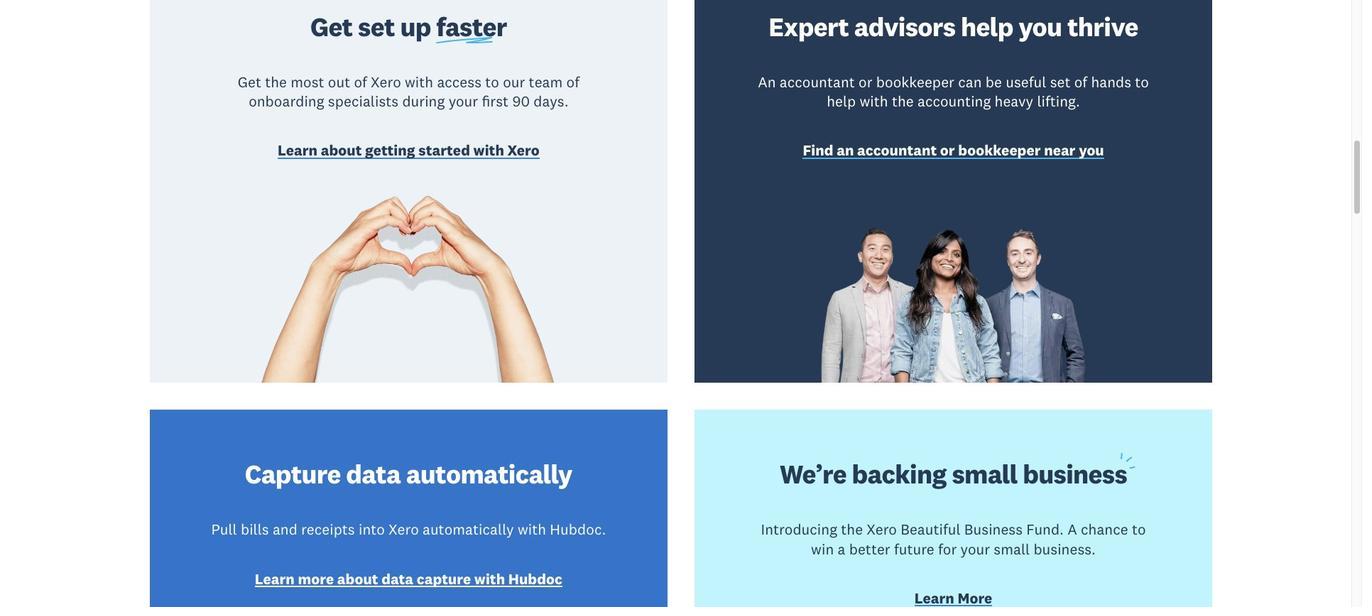 Task type: vqa. For each thing, say whether or not it's contained in the screenshot.
Get The Most Out Of Xero With Access To Our Team Of Onboarding Specialists During Your First 90 Days.
yes



Task type: locate. For each thing, give the bounding box(es) containing it.
lifting.
[[1038, 92, 1081, 111]]

most
[[291, 72, 324, 92]]

receipts
[[301, 520, 355, 539]]

help up an
[[827, 92, 856, 111]]

your down access
[[449, 92, 478, 111]]

xero down 90
[[508, 141, 540, 160]]

about
[[321, 141, 362, 160], [337, 570, 378, 589]]

data left capture
[[382, 570, 414, 589]]

get up onboarding
[[238, 72, 261, 92]]

1 vertical spatial your
[[961, 540, 991, 559]]

find an accountant or bookkeeper near you
[[803, 141, 1105, 160]]

2 of from the left
[[567, 72, 580, 92]]

1 vertical spatial about
[[337, 570, 378, 589]]

learn more about data capture with hubdoc link
[[255, 570, 563, 592]]

the for we're
[[841, 520, 863, 539]]

thrive
[[1068, 10, 1139, 43]]

the up onboarding
[[265, 72, 287, 92]]

0 horizontal spatial or
[[859, 72, 873, 92]]

0 vertical spatial your
[[449, 92, 478, 111]]

1 vertical spatial automatically
[[423, 520, 514, 539]]

3 of from the left
[[1075, 72, 1088, 92]]

or down advisors
[[859, 72, 873, 92]]

1 horizontal spatial of
[[567, 72, 580, 92]]

0 vertical spatial get
[[310, 10, 353, 43]]

of
[[354, 72, 367, 92], [567, 72, 580, 92], [1075, 72, 1088, 92]]

the inside an accountant or bookkeeper can be useful set of hands to help with the accounting heavy lifting.
[[892, 92, 914, 111]]

data inside 'link'
[[382, 570, 414, 589]]

for
[[939, 540, 957, 559]]

1 vertical spatial you
[[1079, 141, 1105, 160]]

to inside an accountant or bookkeeper can be useful set of hands to help with the accounting heavy lifting.
[[1136, 72, 1150, 92]]

introducing
[[761, 520, 838, 539]]

xero for with
[[508, 141, 540, 160]]

learn
[[278, 141, 318, 160], [255, 570, 295, 589]]

2 horizontal spatial the
[[892, 92, 914, 111]]

better
[[850, 540, 891, 559]]

an
[[837, 141, 854, 160]]

introducing the xero beautiful business fund. a chance to win a better future for your small business.
[[761, 520, 1146, 559]]

1 vertical spatial or
[[941, 141, 955, 160]]

xero right into
[[389, 520, 419, 539]]

the for get
[[265, 72, 287, 92]]

the up a
[[841, 520, 863, 539]]

learn left more
[[255, 570, 295, 589]]

1 horizontal spatial help
[[961, 10, 1014, 43]]

1 horizontal spatial or
[[941, 141, 955, 160]]

to up first
[[485, 72, 499, 92]]

automatically
[[406, 458, 573, 491], [423, 520, 514, 539]]

expert
[[769, 10, 849, 43]]

2 horizontal spatial of
[[1075, 72, 1088, 92]]

1 vertical spatial set
[[1051, 72, 1071, 92]]

0 horizontal spatial help
[[827, 92, 856, 111]]

bookkeeper up "accounting"
[[877, 72, 955, 92]]

0 vertical spatial set
[[358, 10, 395, 43]]

bookkeeper down heavy
[[959, 141, 1041, 160]]

data
[[346, 458, 401, 491], [382, 570, 414, 589]]

0 horizontal spatial bookkeeper
[[877, 72, 955, 92]]

near
[[1045, 141, 1076, 160]]

2 vertical spatial the
[[841, 520, 863, 539]]

xero inside get the most out of xero with access to our team of onboarding specialists during your first 90 days.
[[371, 72, 401, 92]]

during
[[402, 92, 445, 111]]

with inside get the most out of xero with access to our team of onboarding specialists during your first 90 days.
[[405, 72, 434, 92]]

the
[[265, 72, 287, 92], [892, 92, 914, 111], [841, 520, 863, 539]]

the left "accounting"
[[892, 92, 914, 111]]

days.
[[534, 92, 569, 111]]

get inside get the most out of xero with access to our team of onboarding specialists during your first 90 days.
[[238, 72, 261, 92]]

0 vertical spatial accountant
[[780, 72, 855, 92]]

pull
[[211, 520, 237, 539]]

to inside introducing the xero beautiful business fund. a chance to win a better future for your small business.
[[1133, 520, 1146, 539]]

xero
[[371, 72, 401, 92], [508, 141, 540, 160], [389, 520, 419, 539], [867, 520, 897, 539]]

0 vertical spatial about
[[321, 141, 362, 160]]

up
[[400, 10, 431, 43]]

about right more
[[337, 570, 378, 589]]

learn about getting started with xero
[[278, 141, 540, 160]]

0 horizontal spatial of
[[354, 72, 367, 92]]

0 horizontal spatial set
[[358, 10, 395, 43]]

capture data automatically
[[245, 458, 573, 491]]

to
[[485, 72, 499, 92], [1136, 72, 1150, 92], [1133, 520, 1146, 539]]

1 vertical spatial small
[[994, 540, 1030, 559]]

set up lifting.
[[1051, 72, 1071, 92]]

xero for of
[[371, 72, 401, 92]]

small up business
[[952, 458, 1018, 491]]

you up useful
[[1019, 10, 1063, 43]]

faster
[[436, 10, 507, 43]]

about left getting
[[321, 141, 362, 160]]

0 vertical spatial automatically
[[406, 458, 573, 491]]

advisors
[[855, 10, 956, 43]]

1 vertical spatial learn
[[255, 570, 295, 589]]

set left the up
[[358, 10, 395, 43]]

0 horizontal spatial your
[[449, 92, 478, 111]]

0 horizontal spatial get
[[238, 72, 261, 92]]

to right chance
[[1133, 520, 1146, 539]]

of up lifting.
[[1075, 72, 1088, 92]]

xero for into
[[389, 520, 419, 539]]

0 horizontal spatial you
[[1019, 10, 1063, 43]]

win
[[812, 540, 834, 559]]

1 horizontal spatial you
[[1079, 141, 1105, 160]]

learn about getting started with xero link
[[278, 141, 540, 163]]

bills
[[241, 520, 269, 539]]

get up the out on the left of page
[[310, 10, 353, 43]]

small down business
[[994, 540, 1030, 559]]

access
[[437, 72, 482, 92]]

1 horizontal spatial your
[[961, 540, 991, 559]]

1 vertical spatial accountant
[[858, 141, 937, 160]]

set
[[358, 10, 395, 43], [1051, 72, 1071, 92]]

get
[[310, 10, 353, 43], [238, 72, 261, 92]]

1 vertical spatial help
[[827, 92, 856, 111]]

bookkeeper
[[877, 72, 955, 92], [959, 141, 1041, 160]]

0 vertical spatial learn
[[278, 141, 318, 160]]

learn down onboarding
[[278, 141, 318, 160]]

with
[[405, 72, 434, 92], [860, 92, 889, 111], [474, 141, 504, 160], [518, 520, 546, 539], [475, 570, 505, 589]]

or
[[859, 72, 873, 92], [941, 141, 955, 160]]

1 vertical spatial data
[[382, 570, 414, 589]]

accountant right "an"
[[780, 72, 855, 92]]

the inside get the most out of xero with access to our team of onboarding specialists during your first 90 days.
[[265, 72, 287, 92]]

find an accountant or bookkeeper near you link
[[803, 141, 1105, 163]]

1 horizontal spatial get
[[310, 10, 353, 43]]

set inside an accountant or bookkeeper can be useful set of hands to help with the accounting heavy lifting.
[[1051, 72, 1071, 92]]

get the most out of xero with access to our team of onboarding specialists during your first 90 days.
[[238, 72, 580, 111]]

small
[[952, 458, 1018, 491], [994, 540, 1030, 559]]

be
[[986, 72, 1003, 92]]

of up specialists
[[354, 72, 367, 92]]

future
[[895, 540, 935, 559]]

0 vertical spatial bookkeeper
[[877, 72, 955, 92]]

1 vertical spatial the
[[892, 92, 914, 111]]

xero up better
[[867, 520, 897, 539]]

accountant
[[780, 72, 855, 92], [858, 141, 937, 160]]

your
[[449, 92, 478, 111], [961, 540, 991, 559]]

0 horizontal spatial accountant
[[780, 72, 855, 92]]

business
[[1023, 458, 1128, 491]]

to inside get the most out of xero with access to our team of onboarding specialists during your first 90 days.
[[485, 72, 499, 92]]

0 vertical spatial the
[[265, 72, 287, 92]]

help up be
[[961, 10, 1014, 43]]

find
[[803, 141, 834, 160]]

accounting
[[918, 92, 991, 111]]

learn more about data capture with hubdoc
[[255, 570, 563, 589]]

1 horizontal spatial the
[[841, 520, 863, 539]]

you
[[1019, 10, 1063, 43], [1079, 141, 1105, 160]]

the inside introducing the xero beautiful business fund. a chance to win a better future for your small business.
[[841, 520, 863, 539]]

accountant right an
[[858, 141, 937, 160]]

your inside introducing the xero beautiful business fund. a chance to win a better future for your small business.
[[961, 540, 991, 559]]

to right hands
[[1136, 72, 1150, 92]]

1 vertical spatial get
[[238, 72, 261, 92]]

0 horizontal spatial the
[[265, 72, 287, 92]]

to for business
[[1133, 520, 1146, 539]]

help
[[961, 10, 1014, 43], [827, 92, 856, 111]]

learn inside 'link'
[[255, 570, 295, 589]]

or down "accounting"
[[941, 141, 955, 160]]

0 vertical spatial or
[[859, 72, 873, 92]]

learn for get set up
[[278, 141, 318, 160]]

1 vertical spatial bookkeeper
[[959, 141, 1041, 160]]

of right team on the left top
[[567, 72, 580, 92]]

90
[[513, 92, 530, 111]]

data up into
[[346, 458, 401, 491]]

xero up specialists
[[371, 72, 401, 92]]

useful
[[1006, 72, 1047, 92]]

onboarding
[[249, 92, 324, 111]]

1 horizontal spatial set
[[1051, 72, 1071, 92]]

your down business
[[961, 540, 991, 559]]

you right near
[[1079, 141, 1105, 160]]



Task type: describe. For each thing, give the bounding box(es) containing it.
1 of from the left
[[354, 72, 367, 92]]

xero inside introducing the xero beautiful business fund. a chance to win a better future for your small business.
[[867, 520, 897, 539]]

to for faster
[[485, 72, 499, 92]]

we're
[[780, 458, 847, 491]]

small inside introducing the xero beautiful business fund. a chance to win a better future for your small business.
[[994, 540, 1030, 559]]

heavy
[[995, 92, 1034, 111]]

hands
[[1092, 72, 1132, 92]]

1 horizontal spatial accountant
[[858, 141, 937, 160]]

with inside an accountant or bookkeeper can be useful set of hands to help with the accounting heavy lifting.
[[860, 92, 889, 111]]

an
[[758, 72, 776, 92]]

get for get set up
[[310, 10, 353, 43]]

0 vertical spatial you
[[1019, 10, 1063, 43]]

capture
[[417, 570, 471, 589]]

business
[[965, 520, 1023, 539]]

first
[[482, 92, 509, 111]]

your inside get the most out of xero with access to our team of onboarding specialists during your first 90 days.
[[449, 92, 478, 111]]

pull bills and receipts into xero automatically with hubdoc.
[[211, 520, 606, 539]]

hands in a heart shape image
[[259, 190, 559, 383]]

our
[[503, 72, 525, 92]]

accountants and bookkeepers standing next to each other image
[[804, 227, 1104, 383]]

or inside an accountant or bookkeeper can be useful set of hands to help with the accounting heavy lifting.
[[859, 72, 873, 92]]

getting
[[365, 141, 415, 160]]

bookkeeper inside an accountant or bookkeeper can be useful set of hands to help with the accounting heavy lifting.
[[877, 72, 955, 92]]

0 vertical spatial data
[[346, 458, 401, 491]]

started
[[419, 141, 470, 160]]

of inside an accountant or bookkeeper can be useful set of hands to help with the accounting heavy lifting.
[[1075, 72, 1088, 92]]

fund.
[[1027, 520, 1064, 539]]

or inside find an accountant or bookkeeper near you link
[[941, 141, 955, 160]]

can
[[959, 72, 982, 92]]

expert advisors help you thrive
[[769, 10, 1139, 43]]

get set up
[[310, 10, 436, 43]]

hubdoc
[[509, 570, 563, 589]]

accountant inside an accountant or bookkeeper can be useful set of hands to help with the accounting heavy lifting.
[[780, 72, 855, 92]]

specialists
[[328, 92, 399, 111]]

beautiful
[[901, 520, 961, 539]]

hubdoc.
[[550, 520, 606, 539]]

more
[[298, 570, 334, 589]]

0 vertical spatial small
[[952, 458, 1018, 491]]

out
[[328, 72, 350, 92]]

we're backing small
[[780, 458, 1023, 491]]

with inside 'link'
[[475, 570, 505, 589]]

about inside 'link'
[[337, 570, 378, 589]]

a
[[838, 540, 846, 559]]

chance
[[1082, 520, 1129, 539]]

1 horizontal spatial bookkeeper
[[959, 141, 1041, 160]]

an accountant or bookkeeper can be useful set of hands to help with the accounting heavy lifting.
[[758, 72, 1150, 111]]

capture
[[245, 458, 341, 491]]

business.
[[1034, 540, 1096, 559]]

team
[[529, 72, 563, 92]]

learn for capture data automatically
[[255, 570, 295, 589]]

get for get the most out of xero with access to our team of onboarding specialists during your first 90 days.
[[238, 72, 261, 92]]

help inside an accountant or bookkeeper can be useful set of hands to help with the accounting heavy lifting.
[[827, 92, 856, 111]]

0 vertical spatial help
[[961, 10, 1014, 43]]

and
[[273, 520, 298, 539]]

a
[[1068, 520, 1078, 539]]

into
[[359, 520, 385, 539]]

backing
[[852, 458, 947, 491]]



